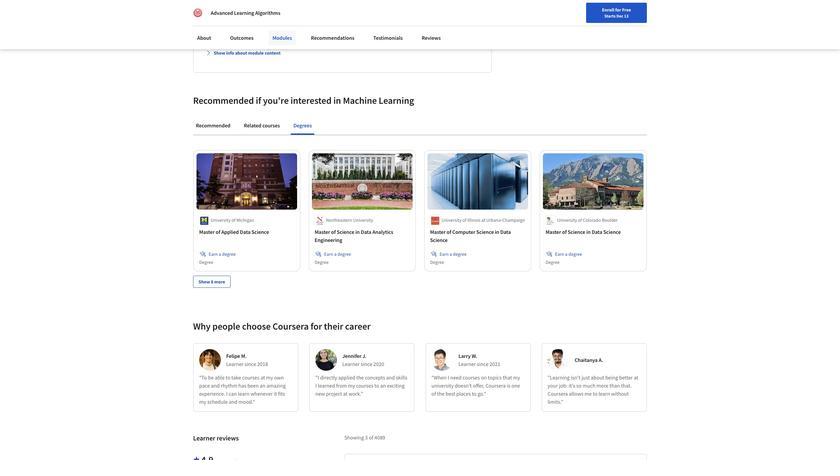 Task type: locate. For each thing, give the bounding box(es) containing it.
amazing
[[267, 383, 286, 390]]

show left 8
[[199, 279, 210, 285]]

degree down the applied
[[222, 252, 236, 258]]

about up algorithms
[[257, 0, 270, 6]]

master of applied data science
[[199, 229, 269, 236]]

you're
[[263, 94, 289, 107]]

1 vertical spatial more
[[214, 279, 225, 285]]

dec
[[617, 13, 623, 19]]

of inside this week, you'll learn about a practical and very commonly used learning algorithm the decision tree.  you'll also learn about variations of the decision tree, including random forests and boosted trees (xgboost).
[[244, 7, 248, 14]]

0 vertical spatial show
[[214, 50, 225, 56]]

2 earn from the left
[[324, 252, 333, 258]]

learner down larry
[[459, 361, 476, 368]]

earn a degree for master of science in data analytics engineering
[[324, 252, 351, 258]]

show 8 more button
[[193, 276, 231, 289]]

of down university of colorado boulder
[[562, 229, 567, 236]]

choose
[[242, 321, 271, 333]]

of for university of michigan
[[232, 218, 236, 224]]

courses inside "when i need courses on topics that my university doesn't offer, coursera is one of the best places to go."
[[463, 375, 480, 382]]

0 horizontal spatial show
[[199, 279, 210, 285]]

since inside larry w. learner since 2021
[[477, 361, 489, 368]]

learning
[[353, 0, 372, 6]]

earn for master of applied data science
[[209, 252, 218, 258]]

4089
[[375, 435, 385, 442]]

1 an from the left
[[260, 383, 266, 390]]

university for master of science in data science
[[557, 218, 577, 224]]

a down engineering
[[334, 252, 337, 258]]

4 earn from the left
[[555, 252, 564, 258]]

earn a degree
[[209, 252, 236, 258], [324, 252, 351, 258], [440, 252, 467, 258], [555, 252, 582, 258]]

i
[[448, 375, 449, 382], [315, 383, 317, 390], [226, 391, 228, 398]]

2 degree from the left
[[315, 260, 329, 266]]

3 earn a degree from the left
[[440, 252, 467, 258]]

data left analytics
[[361, 229, 371, 236]]

degree for master of applied data science
[[222, 252, 236, 258]]

starts
[[605, 13, 616, 19]]

and up exciting
[[386, 375, 395, 382]]

3 degree from the left
[[430, 260, 444, 266]]

a up algorithms
[[271, 0, 274, 6]]

0 vertical spatial recommended
[[193, 94, 254, 107]]

in down northeastern university at left top
[[355, 229, 360, 236]]

applied
[[338, 375, 355, 382]]

learn down than
[[599, 391, 610, 398]]

2 degree from the left
[[338, 252, 351, 258]]

trees
[[376, 7, 387, 14]]

been
[[247, 383, 259, 390]]

3 right the 'showing'
[[365, 435, 368, 442]]

1 vertical spatial i
[[315, 383, 317, 390]]

the down university on the bottom of page
[[437, 391, 445, 398]]

1 horizontal spatial show
[[214, 50, 225, 56]]

degree down master of science in data analytics engineering at the left
[[338, 252, 351, 258]]

earn down engineering
[[324, 252, 333, 258]]

since for w.
[[477, 361, 489, 368]]

of up engineering
[[331, 229, 336, 236]]

to down concepts
[[375, 383, 379, 390]]

of for master of science in data science
[[562, 229, 567, 236]]

university up master of science in data analytics engineering link
[[353, 218, 373, 224]]

larry
[[459, 353, 471, 360]]

3 data from the left
[[500, 229, 511, 236]]

2 vertical spatial i
[[226, 391, 228, 398]]

so
[[577, 383, 582, 390]]

applied
[[221, 229, 239, 236]]

2 2 from the left
[[430, 34, 432, 41]]

degree down master of computer science in data science
[[453, 252, 467, 258]]

learner inside the jennifer j. learner since 2020
[[342, 361, 360, 368]]

master for master of computer science in data science
[[430, 229, 446, 236]]

courses up offer,
[[463, 375, 480, 382]]

1 earn from the left
[[209, 252, 218, 258]]

show for show 8 more
[[199, 279, 210, 285]]

degree for master of computer science in data science
[[430, 260, 444, 266]]

show
[[214, 50, 225, 56], [199, 279, 210, 285]]

algorithms
[[255, 9, 280, 16]]

recommended inside button
[[196, 122, 230, 129]]

earn down master of science in data science on the right of the page
[[555, 252, 564, 258]]

0 vertical spatial for
[[615, 7, 621, 13]]

earn
[[209, 252, 218, 258], [324, 252, 333, 258], [440, 252, 449, 258], [555, 252, 564, 258]]

learn down has
[[238, 391, 249, 398]]

about
[[257, 0, 270, 6], [206, 7, 219, 14], [235, 50, 247, 56], [591, 375, 604, 382]]

of left computer at the right of the page
[[447, 229, 451, 236]]

3 left quizzes
[[304, 34, 307, 41]]

to left go."
[[472, 391, 477, 398]]

0 horizontal spatial i
[[226, 391, 228, 398]]

i down '"i'
[[315, 383, 317, 390]]

it
[[274, 391, 277, 398]]

1 horizontal spatial since
[[361, 361, 372, 368]]

their
[[324, 321, 343, 333]]

4 earn a degree from the left
[[555, 252, 582, 258]]

data inside master of science in data analytics engineering
[[361, 229, 371, 236]]

0 vertical spatial i
[[448, 375, 449, 382]]

earn a degree for master of applied data science
[[209, 252, 236, 258]]

2 vertical spatial coursera
[[548, 391, 568, 398]]

master of computer science in data science
[[430, 229, 511, 244]]

2 horizontal spatial i
[[448, 375, 449, 382]]

about up much
[[591, 375, 604, 382]]

since for j.
[[361, 361, 372, 368]]

2 vertical spatial more
[[597, 383, 609, 390]]

1 horizontal spatial more
[[549, 23, 560, 29]]

1 2 from the left
[[259, 34, 262, 41]]

degree for master of applied data science
[[199, 260, 213, 266]]

coursera
[[273, 321, 309, 333], [486, 383, 506, 390], [548, 391, 568, 398]]

0 vertical spatial 3
[[304, 34, 307, 41]]

2 horizontal spatial more
[[597, 383, 609, 390]]

offer,
[[473, 383, 485, 390]]

it's
[[569, 383, 575, 390]]

a for master of science in data science
[[565, 252, 568, 258]]

3 master from the left
[[430, 229, 446, 236]]

fits
[[278, 391, 285, 398]]

0 vertical spatial more
[[549, 23, 560, 29]]

my down the experience.
[[199, 399, 206, 406]]

earn a degree down engineering
[[324, 252, 351, 258]]

outcomes
[[230, 34, 254, 41]]

science inside master of science in data analytics engineering
[[337, 229, 354, 236]]

master for master of science in data science
[[546, 229, 561, 236]]

2018
[[257, 361, 268, 368]]

more inside "learning isn't just about being better at your job: it's so much more than that. coursera allows me to learn without limits."
[[597, 383, 609, 390]]

1 horizontal spatial i
[[315, 383, 317, 390]]

in down the urbana-
[[495, 229, 499, 236]]

in inside master of computer science in data science
[[495, 229, 499, 236]]

doesn't
[[455, 383, 472, 390]]

earn down master of computer science in data science
[[440, 252, 449, 258]]

best
[[446, 391, 455, 398]]

show inside dropdown button
[[214, 50, 225, 56]]

2 data from the left
[[361, 229, 371, 236]]

and down can
[[229, 399, 237, 406]]

show inside button
[[199, 279, 210, 285]]

coursera inside "when i need courses on topics that my university doesn't offer, coursera is one of the best places to go."
[[486, 383, 506, 390]]

university up the applied
[[211, 218, 231, 224]]

since inside the jennifer j. learner since 2020
[[361, 361, 372, 368]]

of left colorado
[[578, 218, 582, 224]]

felipe
[[226, 353, 240, 360]]

of left the illinois
[[463, 218, 467, 224]]

to up rhythm at the left bottom of the page
[[226, 375, 230, 382]]

master inside master of science in data analytics engineering
[[315, 229, 330, 236]]

and up the including
[[296, 0, 304, 6]]

0 horizontal spatial for
[[311, 321, 322, 333]]

of left michigan
[[232, 218, 236, 224]]

2 an from the left
[[380, 383, 386, 390]]

the up (xgboost).
[[396, 0, 404, 6]]

3 since from the left
[[477, 361, 489, 368]]

"i directly applied the concepts and skills i learned from my courses to an exciting new project at work."
[[315, 375, 407, 398]]

skills
[[396, 375, 407, 382]]

3 earn from the left
[[440, 252, 449, 258]]

0 vertical spatial learning
[[234, 9, 254, 16]]

deeplearning.ai image
[[193, 8, 203, 18]]

more left than
[[597, 383, 609, 390]]

my up one
[[513, 375, 520, 382]]

in inside master of science in data analytics engineering
[[355, 229, 360, 236]]

master for master of science in data analytics engineering
[[315, 229, 330, 236]]

0 horizontal spatial 2
[[259, 34, 262, 41]]

your
[[548, 383, 558, 390]]

content
[[265, 50, 281, 56]]

0 horizontal spatial learning
[[234, 9, 254, 16]]

0 vertical spatial coursera
[[273, 321, 309, 333]]

learner down felipe
[[226, 361, 244, 368]]

an down concepts
[[380, 383, 386, 390]]

an inside "to be able to take courses at my own pace and rhythm has been an amazing experience. i can learn whenever it fits my schedule and mood."
[[260, 383, 266, 390]]

show info about module content
[[214, 50, 281, 56]]

data down colorado
[[592, 229, 602, 236]]

of left the applied
[[216, 229, 220, 236]]

1 horizontal spatial coursera
[[486, 383, 506, 390]]

outcomes link
[[226, 30, 258, 45]]

decision left tree,
[[258, 7, 277, 14]]

0 horizontal spatial an
[[260, 383, 266, 390]]

directly
[[320, 375, 337, 382]]

2020
[[373, 361, 384, 368]]

0 horizontal spatial 3
[[304, 34, 307, 41]]

1 vertical spatial show
[[199, 279, 210, 285]]

more right 8
[[214, 279, 225, 285]]

since inside felipe m. learner since 2018
[[245, 361, 256, 368]]

rhythm
[[221, 383, 237, 390]]

data down michigan
[[240, 229, 251, 236]]

earn a degree down computer at the right of the page
[[440, 252, 467, 258]]

my up work."
[[348, 383, 355, 390]]

learn
[[537, 23, 548, 29]]

reviews link
[[418, 30, 445, 45]]

1 horizontal spatial an
[[380, 383, 386, 390]]

1
[[346, 34, 349, 41]]

0 vertical spatial decision
[[405, 0, 424, 6]]

learner inside felipe m. learner since 2018
[[226, 361, 244, 368]]

1 horizontal spatial for
[[615, 7, 621, 13]]

1 since from the left
[[245, 361, 256, 368]]

1 data from the left
[[240, 229, 251, 236]]

a down master of computer science in data science
[[450, 252, 452, 258]]

2 earn a degree from the left
[[324, 252, 351, 258]]

since down j.
[[361, 361, 372, 368]]

of for university of colorado boulder
[[578, 218, 582, 224]]

data down the champaign
[[500, 229, 511, 236]]

1 degree from the left
[[199, 260, 213, 266]]

3 degree from the left
[[453, 252, 467, 258]]

2 horizontal spatial since
[[477, 361, 489, 368]]

None search field
[[96, 4, 258, 18]]

of inside master of computer science in data science
[[447, 229, 451, 236]]

of inside master of science in data analytics engineering
[[331, 229, 336, 236]]

4 master from the left
[[546, 229, 561, 236]]

earn up 8
[[209, 252, 218, 258]]

in
[[333, 94, 341, 107], [355, 229, 360, 236], [495, 229, 499, 236], [586, 229, 591, 236]]

recommended button
[[193, 117, 233, 134]]

4 university from the left
[[557, 218, 577, 224]]

1 vertical spatial for
[[311, 321, 322, 333]]

1 vertical spatial coursera
[[486, 383, 506, 390]]

of for master of computer science in data science
[[447, 229, 451, 236]]

from
[[336, 383, 347, 390]]

"to
[[199, 375, 207, 382]]

career
[[345, 321, 371, 333]]

is
[[507, 383, 511, 390]]

courses up been
[[242, 375, 260, 382]]

of for university of illinois at urbana-champaign
[[463, 218, 467, 224]]

4 degree from the left
[[546, 260, 560, 266]]

of right variations
[[244, 7, 248, 14]]

1 vertical spatial recommended
[[196, 122, 230, 129]]

about right info
[[235, 50, 247, 56]]

0 horizontal spatial decision
[[258, 7, 277, 14]]

0 horizontal spatial since
[[245, 361, 256, 368]]

to right me
[[593, 391, 598, 398]]

i inside "to be able to take courses at my own pace and rhythm has been an amazing experience. i can learn whenever it fits my schedule and mood."
[[226, 391, 228, 398]]

whenever
[[251, 391, 273, 398]]

2 left ungraded
[[430, 34, 432, 41]]

about inside dropdown button
[[235, 50, 247, 56]]

degree down master of science in data science on the right of the page
[[569, 252, 582, 258]]

2 horizontal spatial coursera
[[548, 391, 568, 398]]

show for show info about module content
[[214, 50, 225, 56]]

recommended for recommended if you're interested in machine learning
[[193, 94, 254, 107]]

at inside "learning isn't just about being better at your job: it's so much more than that. coursera allows me to learn without limits."
[[634, 375, 638, 382]]

interested
[[291, 94, 332, 107]]

at right better
[[634, 375, 638, 382]]

showing
[[344, 435, 364, 442]]

learner for jennifer
[[342, 361, 360, 368]]

learner inside larry w. learner since 2021
[[459, 361, 476, 368]]

learner down jennifer
[[342, 361, 360, 368]]

quizzes
[[308, 34, 325, 41]]

i left need
[[448, 375, 449, 382]]

2 master from the left
[[315, 229, 330, 236]]

2 left readings at the left
[[259, 34, 262, 41]]

university up master of science in data science on the right of the page
[[557, 218, 577, 224]]

learn inside "to be able to take courses at my own pace and rhythm has been an amazing experience. i can learn whenever it fits my schedule and mood."
[[238, 391, 249, 398]]

and
[[296, 0, 304, 6], [346, 7, 355, 14], [386, 375, 395, 382], [211, 383, 220, 390], [229, 399, 237, 406]]

if
[[256, 94, 261, 107]]

go."
[[478, 391, 486, 398]]

1 degree from the left
[[222, 252, 236, 258]]

recommended
[[193, 94, 254, 107], [196, 122, 230, 129]]

coursera inside "learning isn't just about being better at your job: it's so much more than that. coursera allows me to learn without limits."
[[548, 391, 568, 398]]

2 for 2 readings
[[259, 34, 262, 41]]

3 university from the left
[[442, 218, 462, 224]]

a down master of science in data science on the right of the page
[[565, 252, 568, 258]]

labs
[[456, 34, 466, 41]]

i left can
[[226, 391, 228, 398]]

concepts
[[365, 375, 385, 382]]

an up 'whenever'
[[260, 383, 266, 390]]

since down w. at the bottom right of page
[[477, 361, 489, 368]]

master inside master of computer science in data science
[[430, 229, 446, 236]]

earn a degree down master of science in data science on the right of the page
[[555, 252, 582, 258]]

1 vertical spatial 3
[[365, 435, 368, 442]]

recommendations link
[[307, 30, 359, 45]]

my
[[266, 375, 273, 382], [513, 375, 520, 382], [348, 383, 355, 390], [199, 399, 206, 406]]

university of michigan
[[211, 218, 254, 224]]

2 university from the left
[[353, 218, 373, 224]]

master for master of applied data science
[[199, 229, 215, 236]]

to inside "to be able to take courses at my own pace and rhythm has been an amazing experience. i can learn whenever it fits my schedule and mood."
[[226, 375, 230, 382]]

0 horizontal spatial more
[[214, 279, 225, 285]]

at down 2018
[[261, 375, 265, 382]]

of down university on the bottom of page
[[432, 391, 436, 398]]

earn a degree down the applied
[[209, 252, 236, 258]]

the right variations
[[249, 7, 257, 14]]

1 horizontal spatial decision
[[405, 0, 424, 6]]

learner reviews
[[193, 435, 239, 443]]

data
[[240, 229, 251, 236], [361, 229, 371, 236], [500, 229, 511, 236], [592, 229, 602, 236]]

university up computer at the right of the page
[[442, 218, 462, 224]]

an
[[260, 383, 266, 390], [380, 383, 386, 390]]

1 horizontal spatial 2
[[430, 34, 432, 41]]

to inside "learning isn't just about being better at your job: it's so much more than that. coursera allows me to learn without limits."
[[593, 391, 598, 398]]

university
[[211, 218, 231, 224], [353, 218, 373, 224], [442, 218, 462, 224], [557, 218, 577, 224]]

courses right related
[[262, 122, 280, 129]]

more right learn
[[549, 23, 560, 29]]

this week, you'll learn about a practical and very commonly used learning algorithm the decision tree.  you'll also learn about variations of the decision tree, including random forests and boosted trees (xgboost).
[[206, 0, 471, 14]]

topics
[[488, 375, 502, 382]]

since down m.
[[245, 361, 256, 368]]

assignment
[[382, 34, 408, 41]]

an inside "i directly applied the concepts and skills i learned from my courses to an exciting new project at work."
[[380, 383, 386, 390]]

and down used on the left top of the page
[[346, 7, 355, 14]]

1 master from the left
[[199, 229, 215, 236]]

the right applied
[[356, 375, 364, 382]]

show left info
[[214, 50, 225, 56]]

earn for master of science in data science
[[555, 252, 564, 258]]

practical
[[275, 0, 295, 6]]

a for master of computer science in data science
[[450, 252, 452, 258]]

for left their
[[311, 321, 322, 333]]

1 earn a degree from the left
[[209, 252, 236, 258]]

degree for master of computer science in data science
[[453, 252, 467, 258]]

of for master of applied data science
[[216, 229, 220, 236]]

degree for master of science in data analytics engineering
[[315, 260, 329, 266]]

1 horizontal spatial learning
[[379, 94, 414, 107]]

at down from
[[343, 391, 348, 398]]

module
[[248, 50, 264, 56]]

for up dec
[[615, 7, 621, 13]]

1 university from the left
[[211, 218, 231, 224]]

at right the illinois
[[482, 218, 485, 224]]

northeastern
[[326, 218, 352, 224]]

4 data from the left
[[592, 229, 602, 236]]

computer
[[452, 229, 475, 236]]

decision left tree. on the right of the page
[[405, 0, 424, 6]]

a down master of applied data science
[[219, 252, 221, 258]]

for
[[615, 7, 621, 13], [311, 321, 322, 333]]

courses up work."
[[356, 383, 373, 390]]

4 degree from the left
[[569, 252, 582, 258]]

2 since from the left
[[361, 361, 372, 368]]

1 vertical spatial decision
[[258, 7, 277, 14]]

testimonials link
[[369, 30, 407, 45]]

in left machine in the left top of the page
[[333, 94, 341, 107]]

data inside master of computer science in data science
[[500, 229, 511, 236]]



Task type: vqa. For each thing, say whether or not it's contained in the screenshot.
The Sample Size Determination
no



Task type: describe. For each thing, give the bounding box(es) containing it.
8
[[211, 279, 213, 285]]

and up the experience.
[[211, 383, 220, 390]]

2 for 2 ungraded labs
[[430, 34, 432, 41]]

more inside button
[[549, 23, 560, 29]]

learn more button
[[537, 22, 560, 29]]

tree,
[[278, 7, 288, 14]]

learn inside "learning isn't just about being better at your job: it's so much more than that. coursera allows me to learn without limits."
[[599, 391, 610, 398]]

"learning
[[548, 375, 570, 382]]

places
[[456, 391, 471, 398]]

that.
[[621, 383, 632, 390]]

earn a degree for master of science in data science
[[555, 252, 582, 258]]

at inside "to be able to take courses at my own pace and rhythm has been an amazing experience. i can learn whenever it fits my schedule and mood."
[[261, 375, 265, 382]]

14 videos
[[216, 34, 238, 41]]

testimonials
[[373, 34, 403, 41]]

able
[[215, 375, 225, 382]]

degree for master of science in data science
[[569, 252, 582, 258]]

ungraded
[[434, 34, 455, 41]]

the inside "when i need courses on topics that my university doesn't offer, coursera is one of the best places to go."
[[437, 391, 445, 398]]

learn up the advanced learning algorithms
[[244, 0, 256, 6]]

a for master of applied data science
[[219, 252, 221, 258]]

learn right also
[[460, 0, 471, 6]]

of left "4089"
[[369, 435, 373, 442]]

champaign
[[502, 218, 525, 224]]

i inside "when i need courses on topics that my university doesn't offer, coursera is one of the best places to go."
[[448, 375, 449, 382]]

j.
[[363, 353, 366, 360]]

illinois
[[467, 218, 481, 224]]

just
[[582, 375, 590, 382]]

w.
[[472, 353, 477, 360]]

master of science in data analytics engineering
[[315, 229, 393, 244]]

engineering
[[315, 237, 342, 244]]

university for master of applied data science
[[211, 218, 231, 224]]

to inside "when i need courses on topics that my university doesn't offer, coursera is one of the best places to go."
[[472, 391, 477, 398]]

week,
[[216, 0, 229, 6]]

you'll
[[231, 0, 243, 6]]

collection element
[[189, 135, 651, 299]]

better
[[619, 375, 633, 382]]

very
[[305, 0, 315, 6]]

of for master of science in data analytics engineering
[[331, 229, 336, 236]]

for inside "enroll for free starts dec 13"
[[615, 7, 621, 13]]

what's
[[206, 21, 221, 27]]

to inside "i directly applied the concepts and skills i learned from my courses to an exciting new project at work."
[[375, 383, 379, 390]]

forests
[[330, 7, 345, 14]]

reviews
[[217, 435, 239, 443]]

"when i need courses on topics that my university doesn't offer, coursera is one of the best places to go."
[[432, 375, 520, 398]]

0 horizontal spatial coursera
[[273, 321, 309, 333]]

also
[[449, 0, 459, 6]]

jennifer
[[342, 353, 361, 360]]

recommended if you're interested in machine learning
[[193, 94, 414, 107]]

courses inside "i directly applied the concepts and skills i learned from my courses to an exciting new project at work."
[[356, 383, 373, 390]]

free
[[622, 7, 631, 13]]

m.
[[241, 353, 247, 360]]

courses inside button
[[262, 122, 280, 129]]

degrees button
[[291, 117, 315, 134]]

1 horizontal spatial 3
[[365, 435, 368, 442]]

about down this
[[206, 7, 219, 14]]

enroll for free starts dec 13
[[602, 7, 631, 19]]

"i
[[315, 375, 319, 382]]

earn for master of computer science in data science
[[440, 252, 449, 258]]

programming
[[350, 34, 381, 41]]

my inside "i directly applied the concepts and skills i learned from my courses to an exciting new project at work."
[[348, 383, 355, 390]]

(xgboost).
[[388, 7, 412, 14]]

i inside "i directly applied the concepts and skills i learned from my courses to an exciting new project at work."
[[315, 383, 317, 390]]

learner for larry
[[459, 361, 476, 368]]

degrees
[[293, 122, 312, 129]]

what's included
[[206, 21, 242, 27]]

my left own
[[266, 375, 273, 382]]

commonly
[[316, 0, 340, 6]]

the inside "i directly applied the concepts and skills i learned from my courses to an exciting new project at work."
[[356, 375, 364, 382]]

related courses button
[[241, 117, 283, 134]]

without
[[611, 391, 629, 398]]

advanced learning algorithms
[[211, 9, 280, 16]]

schedule
[[207, 399, 228, 406]]

variations
[[220, 7, 242, 14]]

learn more
[[537, 23, 560, 29]]

and inside "i directly applied the concepts and skills i learned from my courses to an exciting new project at work."
[[386, 375, 395, 382]]

2021
[[490, 361, 500, 368]]

recommendations
[[311, 34, 355, 41]]

enroll
[[602, 7, 614, 13]]

university for master of computer science in data science
[[442, 218, 462, 224]]

northeastern university
[[326, 218, 373, 224]]

felipe m. learner since 2018
[[226, 353, 268, 368]]

boulder
[[602, 218, 618, 224]]

own
[[274, 375, 284, 382]]

recommended for recommended
[[196, 122, 230, 129]]

master of computer science in data science link
[[430, 228, 525, 245]]

a inside this week, you'll learn about a practical and very commonly used learning algorithm the decision tree.  you'll also learn about variations of the decision tree, including random forests and boosted trees (xgboost).
[[271, 0, 274, 6]]

larry w. learner since 2021
[[459, 353, 500, 368]]

"to be able to take courses at my own pace and rhythm has been an amazing experience. i can learn whenever it fits my schedule and mood."
[[199, 375, 286, 406]]

why people choose coursera for their career
[[193, 321, 371, 333]]

courses inside "to be able to take courses at my own pace and rhythm has been an amazing experience. i can learn whenever it fits my schedule and mood."
[[242, 375, 260, 382]]

degree for master of science in data science
[[546, 260, 560, 266]]

chaitanya
[[575, 357, 598, 364]]

about inside "learning isn't just about being better at your job: it's so much more than that. coursera allows me to learn without limits."
[[591, 375, 604, 382]]

readings
[[263, 34, 282, 41]]

much
[[583, 383, 596, 390]]

my inside "when i need courses on topics that my university doesn't offer, coursera is one of the best places to go."
[[513, 375, 520, 382]]

be
[[208, 375, 214, 382]]

1 vertical spatial learning
[[379, 94, 414, 107]]

including
[[289, 7, 310, 14]]

need
[[450, 375, 462, 382]]

work."
[[349, 391, 363, 398]]

experience.
[[199, 391, 225, 398]]

learner left reviews
[[193, 435, 215, 443]]

new
[[315, 391, 325, 398]]

of inside "when i need courses on topics that my university doesn't offer, coursera is one of the best places to go."
[[432, 391, 436, 398]]

reviews
[[422, 34, 441, 41]]

chaitanya a.
[[575, 357, 603, 364]]

recommendation tabs tab list
[[193, 117, 647, 135]]

at inside "i directly applied the concepts and skills i learned from my courses to an exciting new project at work."
[[343, 391, 348, 398]]

has
[[238, 383, 246, 390]]

since for m.
[[245, 361, 256, 368]]

earn a degree for master of computer science in data science
[[440, 252, 467, 258]]

analytics
[[372, 229, 393, 236]]

master of applied data science link
[[199, 228, 294, 237]]

university of colorado boulder
[[557, 218, 618, 224]]

in down university of colorado boulder
[[586, 229, 591, 236]]

videos
[[223, 34, 238, 41]]

that
[[503, 375, 512, 382]]

algorithm
[[373, 0, 395, 6]]

more inside button
[[214, 279, 225, 285]]

jennifer j. learner since 2020
[[342, 353, 384, 368]]

learner for felipe
[[226, 361, 244, 368]]

at inside collection element
[[482, 218, 485, 224]]

earn for master of science in data analytics engineering
[[324, 252, 333, 258]]

urbana-
[[486, 218, 502, 224]]

3 quizzes
[[304, 34, 325, 41]]

degree for master of science in data analytics engineering
[[338, 252, 351, 258]]

a for master of science in data analytics engineering
[[334, 252, 337, 258]]

exciting
[[387, 383, 405, 390]]

showing 3 of 4089
[[344, 435, 385, 442]]



